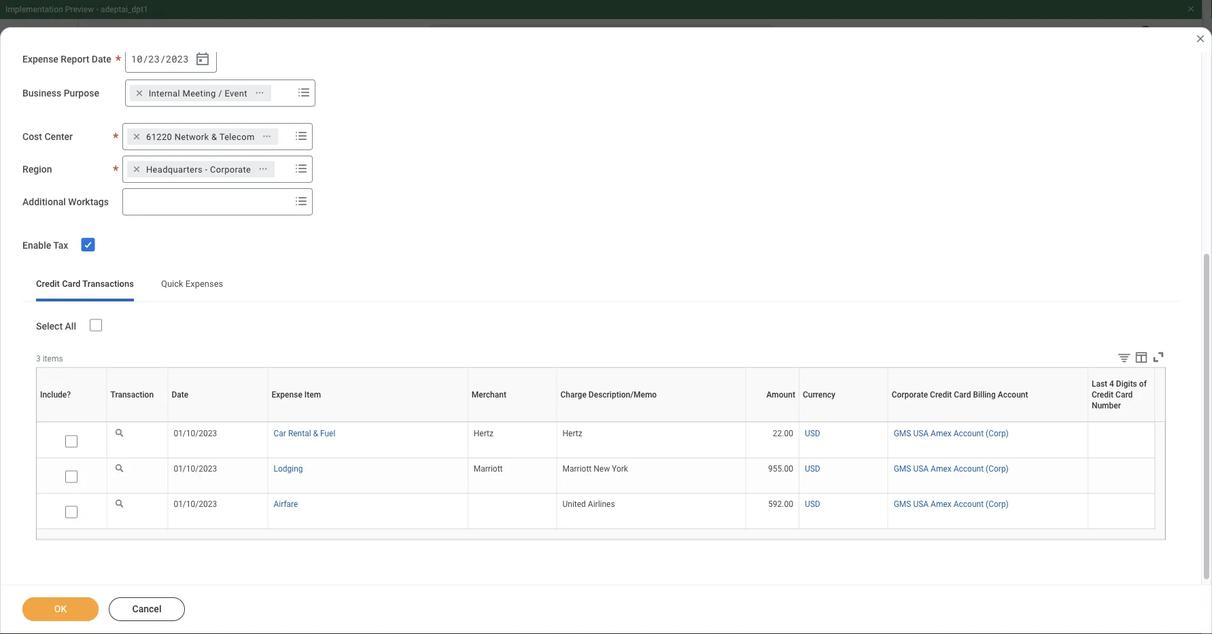 Task type: describe. For each thing, give the bounding box(es) containing it.
credit inside last 4 digits of credit card number
[[1092, 391, 1114, 400]]

Additional Worktags field
[[123, 190, 290, 214]]

travel
[[57, 236, 87, 249]]

travel profile
[[57, 236, 122, 249]]

00009601
[[377, 522, 421, 533]]

cost center
[[22, 131, 73, 143]]

telecom
[[219, 132, 255, 142]]

credit inside button
[[592, 576, 617, 587]]

1 hertz from the left
[[474, 429, 494, 438]]

tab list inside dialog
[[22, 269, 1180, 302]]

headquarters - corporate, press delete to clear value. option
[[127, 161, 275, 178]]

expense for expense report date
[[22, 54, 58, 65]]

needs
[[280, 407, 319, 423]]

suggested
[[57, 323, 109, 336]]

report
[[61, 54, 89, 65]]

gms usa amex account (corp) for 955.00
[[894, 464, 1009, 474]]

2023
[[166, 53, 189, 66]]

1 vertical spatial digits
[[1118, 422, 1120, 423]]

account for 592.00
[[954, 500, 984, 509]]

credit inside 01/10/2023 - united airlines credit card transaction: $592.00
[[592, 533, 617, 544]]

amex for 22.00
[[931, 429, 952, 438]]

23
[[148, 53, 160, 66]]

close create expense report image
[[1195, 33, 1206, 44]]

1 vertical spatial transaction
[[135, 422, 139, 423]]

cancel
[[132, 604, 161, 615]]

transaction: for $955.00
[[641, 576, 694, 587]]

01/10/2023 for airfare
[[174, 500, 217, 509]]

corporate credit card billing account button
[[982, 422, 994, 423]]

your
[[94, 381, 113, 392]]

enable tax
[[22, 240, 68, 251]]

prompts image for purpose
[[296, 84, 312, 101]]

links
[[112, 323, 138, 336]]

charge description/memo button
[[647, 422, 656, 423]]

04/19/2023 - exp-00009605 cfo visit button
[[280, 556, 558, 613]]

internal meeting / event, press delete to clear value. option
[[130, 85, 271, 101]]

click to view/edit grid preferences image
[[1134, 350, 1149, 365]]

1 vertical spatial amount
[[771, 422, 773, 423]]

need
[[715, 473, 736, 484]]

internal meeting / event
[[149, 88, 247, 98]]

united airlines
[[563, 500, 615, 509]]

united inside 01/10/2023 - united airlines credit card transaction: $592.00
[[651, 519, 679, 530]]

- inside implementation preview -   adeptai_dpt1 banner
[[96, 5, 99, 14]]

/ inside option
[[218, 88, 222, 98]]

notifications element
[[1080, 26, 1118, 56]]

expense reports to submit edit or view expense reports that require action
[[340, 454, 539, 484]]

last 4 digits of credit card number
[[1092, 380, 1147, 411]]

prompts image
[[293, 128, 309, 144]]

reports for expense reports to submit edit or view expense reports that require action
[[390, 454, 433, 468]]

expenses that you need to add to expense reports and submit element
[[635, 472, 837, 499]]

1 horizontal spatial currency
[[842, 422, 845, 423]]

credit card transaction: $22.00 element
[[592, 619, 725, 632]]

credit card transaction: $22.00
[[592, 620, 725, 631]]

lodging
[[274, 464, 303, 474]]

suggested links
[[57, 323, 138, 336]]

expenses inside transactions to expense expenses that you need to add to expense reports and submit
[[635, 473, 676, 484]]

expense report date
[[22, 54, 111, 65]]

include? transaction date expense item merchant charge description/memo amount currency corporate credit card billing account last 4 digits of credit card number
[[70, 422, 1127, 423]]

transaction button
[[135, 422, 139, 423]]

credit card transactions
[[36, 279, 134, 289]]

gms usa amex account (corp) link for 22.00
[[894, 426, 1009, 438]]

row element containing last 4 digits of credit card number
[[37, 368, 1158, 422]]

payment elections link
[[11, 258, 206, 291]]

cancel button
[[109, 598, 185, 621]]

all
[[65, 321, 76, 332]]

payment elections
[[57, 268, 148, 281]]

united inside row element
[[563, 500, 586, 509]]

dollar image
[[24, 267, 41, 283]]

expense for expense item
[[272, 391, 302, 400]]

expense for expense reports
[[57, 170, 98, 183]]

& for fuel
[[313, 429, 318, 438]]

enable
[[22, 240, 51, 251]]

description/memo inside row element
[[589, 391, 657, 400]]

or
[[359, 473, 367, 484]]

01/10/2023 -
[[592, 519, 649, 530]]

& for telecom
[[211, 132, 217, 142]]

elections
[[103, 268, 148, 281]]

headquarters - corporate element
[[146, 163, 251, 176]]

account for 22.00
[[954, 429, 984, 438]]

action
[[512, 473, 539, 484]]

fuel
[[320, 429, 335, 438]]

preview
[[65, 5, 94, 14]]

region
[[22, 164, 52, 175]]

number inside last 4 digits of credit card number
[[1092, 401, 1121, 411]]

$592.00
[[696, 533, 731, 544]]

amex for 592.00
[[931, 500, 952, 509]]

visit
[[444, 579, 462, 590]]

amex for 955.00
[[931, 464, 952, 474]]

implementation preview -   adeptai_dpt1
[[5, 5, 148, 14]]

usd for 592.00
[[805, 500, 820, 509]]

hub
[[119, 87, 144, 103]]

card inside button
[[619, 620, 639, 631]]

x small image inside 61220 network & telecom, press delete to clear value. option
[[130, 130, 143, 144]]

- for headquarters
[[205, 164, 208, 175]]

task pay image
[[24, 169, 41, 185]]

last inside last 4 digits of credit card number
[[1092, 380, 1108, 389]]

credit card transaction: $22.00 button
[[576, 597, 853, 634]]

card inside last 4 digits of credit card number
[[1116, 391, 1133, 400]]

0 horizontal spatial of
[[1120, 422, 1120, 423]]

charge inside row element
[[561, 391, 587, 400]]

quick expenses
[[161, 279, 223, 289]]

dashboard image
[[24, 136, 41, 152]]

marriott for marriott
[[474, 464, 503, 474]]

transactions to expense expenses that you need to add to expense reports and submit
[[635, 454, 813, 498]]

close environment banner image
[[1187, 5, 1195, 13]]

total:
[[297, 536, 320, 547]]

01/10/2023 for car rental & fuel
[[174, 429, 217, 438]]

airlines inside 01/10/2023 - united airlines credit card transaction: $592.00
[[681, 519, 714, 530]]

related actions image inside internal meeting / event, press delete to clear value. option
[[255, 88, 264, 98]]

gms for 592.00
[[894, 500, 911, 509]]

04/19/2023
[[297, 579, 348, 590]]

ok button
[[22, 598, 99, 621]]

1 horizontal spatial 4
[[1117, 422, 1118, 423]]

credit card transaction: $955.00 button
[[576, 553, 853, 597]]

you
[[697, 473, 713, 484]]

implementation
[[5, 5, 63, 14]]

worktags
[[68, 197, 109, 208]]

corporate credit card billing account
[[892, 391, 1028, 400]]

01/10/2023 for lodging
[[174, 464, 217, 474]]

items
[[43, 354, 63, 364]]

1 vertical spatial expenses
[[186, 279, 223, 289]]

expenses hub element
[[57, 86, 168, 105]]

expense item button
[[366, 422, 370, 423]]

ok
[[54, 604, 67, 615]]

expense reports link
[[11, 160, 206, 193]]

currency inside row element
[[803, 391, 836, 400]]

find out your financial well-being
[[57, 381, 197, 392]]

related actions image for region
[[259, 165, 268, 174]]

event
[[225, 88, 247, 98]]

1 horizontal spatial /
[[160, 53, 166, 66]]

1 vertical spatial transactions
[[82, 279, 134, 289]]

gms usa amex account (corp) for 592.00
[[894, 500, 1009, 509]]

1 vertical spatial billing
[[989, 422, 991, 423]]

view
[[370, 473, 389, 484]]

last 4 digits of credit card number button
[[1116, 422, 1127, 423]]

1 vertical spatial prompts image
[[293, 161, 309, 177]]

04/20/2023 - exp-00009601
[[297, 522, 421, 533]]

select
[[36, 321, 63, 332]]

(corp) for 22.00
[[986, 429, 1009, 438]]

expense transactions link
[[11, 193, 206, 226]]

profile
[[90, 236, 122, 249]]

2 to from the left
[[767, 473, 775, 484]]

1 draft from the top
[[300, 510, 326, 519]]

require
[[481, 473, 510, 484]]

calendar image
[[194, 51, 211, 67]]

10 / 23 / 2023
[[131, 53, 189, 66]]

usd link for 955.00
[[805, 462, 820, 474]]

airlines inside row element
[[588, 500, 615, 509]]

fullscreen image
[[1151, 350, 1166, 365]]

0 vertical spatial billing
[[973, 391, 996, 400]]

community link
[[11, 346, 206, 373]]

61220 network & telecom element
[[146, 131, 255, 143]]

usd link for 592.00
[[805, 497, 820, 509]]

navigation pane region
[[0, 63, 218, 634]]

network
[[175, 132, 209, 142]]

date button
[[217, 422, 219, 423]]

prompts image for worktags
[[293, 193, 309, 210]]

implementation preview -   adeptai_dpt1 banner
[[0, 0, 1202, 63]]

gms usa amex account (corp) link for 592.00
[[894, 497, 1009, 509]]

transaction inside row element
[[110, 391, 154, 400]]

link image
[[24, 322, 41, 338]]

transactions inside navigation pane region
[[101, 203, 164, 216]]

card inside button
[[619, 576, 639, 587]]

headquarters - corporate
[[146, 164, 251, 175]]

1 vertical spatial merchant
[[511, 422, 514, 423]]

1 horizontal spatial number
[[1124, 422, 1127, 423]]

credit inside button
[[592, 620, 617, 631]]

airfare
[[274, 500, 298, 509]]



Task type: locate. For each thing, give the bounding box(es) containing it.
expense report date group
[[125, 46, 217, 73]]

related actions image right event
[[255, 88, 264, 98]]

row element up include? transaction date expense item merchant charge description/memo amount currency corporate credit card billing account last 4 digits of credit card number
[[37, 368, 1158, 422]]

2 usd link from the top
[[805, 462, 820, 474]]

date for report
[[92, 54, 111, 65]]

- inside 04/20/2023 - exp-00009601 element
[[350, 522, 354, 533]]

0 vertical spatial reports
[[101, 170, 140, 183]]

draft up 04/20/2023
[[300, 510, 326, 519]]

1 vertical spatial gms usa amex account (corp) link
[[894, 462, 1009, 474]]

currency button
[[842, 422, 845, 423]]

gms usa amex account (corp) link
[[894, 426, 1009, 438], [894, 462, 1009, 474], [894, 497, 1009, 509]]

submit
[[686, 487, 716, 498]]

expense inside expense reports link
[[57, 170, 98, 183]]

0 vertical spatial draft
[[300, 510, 326, 519]]

0 vertical spatial exp-
[[356, 522, 377, 533]]

0 vertical spatial gms usa amex account (corp) link
[[894, 426, 1009, 438]]

expense for expense transactions
[[57, 203, 98, 216]]

2 vertical spatial x small image
[[130, 163, 143, 176]]

1 vertical spatial (corp)
[[986, 464, 1009, 474]]

include? inside row element
[[40, 391, 71, 400]]

billing up corporate credit card billing account button
[[973, 391, 996, 400]]

0 vertical spatial of
[[1139, 380, 1147, 389]]

description/memo down charge description/memo
[[649, 422, 655, 423]]

reports
[[101, 170, 140, 183], [390, 454, 433, 468]]

1 vertical spatial united
[[651, 519, 679, 530]]

car rental & fuel
[[274, 429, 335, 438]]

955.00
[[768, 464, 793, 474]]

row element down include? transaction date expense item merchant charge description/memo amount currency corporate credit card billing account last 4 digits of credit card number
[[37, 424, 1155, 463]]

card
[[62, 279, 81, 289], [954, 391, 971, 400], [1116, 391, 1133, 400], [987, 422, 989, 423], [1123, 422, 1124, 423], [619, 533, 639, 544], [619, 576, 639, 587], [619, 620, 639, 631]]

list inside main content
[[280, 329, 1133, 356]]

travel profile link
[[11, 226, 206, 258]]

2 usa from the top
[[913, 464, 929, 474]]

0 vertical spatial number
[[1092, 401, 1121, 411]]

2 vertical spatial 01/10/2023
[[174, 500, 217, 509]]

expense item
[[272, 391, 321, 400]]

hertz up submit
[[474, 429, 494, 438]]

0 vertical spatial date
[[92, 54, 111, 65]]

exp- for 00009601
[[356, 522, 377, 533]]

reports
[[429, 473, 459, 484], [635, 487, 666, 498]]

1 vertical spatial date
[[172, 391, 188, 400]]

1 horizontal spatial to
[[710, 454, 723, 468]]

/ right 23
[[160, 53, 166, 66]]

quick
[[161, 279, 183, 289]]

usd right 592.00
[[805, 500, 820, 509]]

2 vertical spatial amex
[[931, 500, 952, 509]]

submit
[[452, 454, 491, 468]]

digits down last 4 digits of credit card number
[[1118, 422, 1120, 423]]

usd link right 22.00 on the right bottom
[[805, 426, 820, 438]]

0 vertical spatial merchant
[[472, 391, 506, 400]]

tab list containing credit card transactions
[[22, 269, 1180, 302]]

1 vertical spatial currency
[[842, 422, 845, 423]]

related actions image
[[262, 132, 272, 141], [259, 165, 268, 174]]

include? down find
[[70, 422, 72, 423]]

0 vertical spatial item
[[304, 391, 321, 400]]

marriott for marriott new york
[[563, 464, 592, 474]]

61220
[[146, 132, 172, 142]]

1 vertical spatial reports
[[390, 454, 433, 468]]

3 usd from the top
[[805, 500, 820, 509]]

expense inside row element
[[272, 391, 302, 400]]

2 hertz from the left
[[563, 429, 582, 438]]

row element up united airlines
[[37, 459, 1155, 498]]

0 horizontal spatial corporate
[[210, 164, 251, 175]]

04/20/2023 - exp-00009601 element
[[297, 521, 453, 534]]

prompts image
[[296, 84, 312, 101], [293, 161, 309, 177], [293, 193, 309, 210]]

headquarters
[[146, 164, 203, 175]]

00009605
[[377, 579, 421, 590]]

3 usa from the top
[[913, 500, 929, 509]]

usd right 955.00
[[805, 464, 820, 474]]

merchant up the action
[[511, 422, 514, 423]]

0 vertical spatial last
[[1092, 380, 1108, 389]]

1 horizontal spatial that
[[678, 473, 695, 484]]

airlines up $592.00
[[681, 519, 714, 530]]

1 gms usa amex account (corp) link from the top
[[894, 426, 1009, 438]]

2 01/10/2023 from the top
[[174, 464, 217, 474]]

reports inside expense reports to submit edit or view expense reports that require action
[[429, 473, 459, 484]]

2 that from the left
[[678, 473, 695, 484]]

related actions image for 04/20/2023 - exp-00009601
[[431, 523, 441, 533]]

related actions image for cost center
[[262, 132, 272, 141]]

0 horizontal spatial /
[[143, 53, 148, 66]]

0 vertical spatial &
[[211, 132, 217, 142]]

0 vertical spatial corporate
[[210, 164, 251, 175]]

1 vertical spatial gms usa amex account (corp)
[[894, 464, 1009, 474]]

expense inside expense reports to submit edit or view expense reports that require action
[[340, 454, 387, 468]]

1 vertical spatial last
[[1116, 422, 1117, 423]]

2 amex from the top
[[931, 464, 952, 474]]

0 vertical spatial gms usa amex account (corp)
[[894, 429, 1009, 438]]

1 to from the left
[[738, 473, 746, 484]]

expense down expense reports to submit element
[[391, 473, 427, 484]]

1 vertical spatial usd link
[[805, 462, 820, 474]]

1 usd from the top
[[805, 429, 820, 438]]

profile logan mcneil element
[[1156, 26, 1194, 56]]

0 vertical spatial expenses
[[57, 87, 116, 103]]

(corp) for 955.00
[[986, 464, 1009, 474]]

0 vertical spatial gms
[[894, 429, 911, 438]]

car
[[274, 429, 286, 438]]

1 (corp) from the top
[[986, 429, 1009, 438]]

tab list
[[22, 269, 1180, 302]]

ext link image
[[179, 380, 195, 394]]

3 gms usa amex account (corp) link from the top
[[894, 497, 1009, 509]]

transaction up transaction button
[[110, 391, 154, 400]]

2 gms from the top
[[894, 464, 911, 474]]

0 vertical spatial 4
[[1110, 380, 1114, 389]]

additional worktags
[[22, 197, 109, 208]]

that down submit
[[462, 473, 478, 484]]

reports inside navigation pane region
[[101, 170, 140, 183]]

2 vertical spatial date
[[217, 422, 218, 423]]

related actions image right 00009601 at the bottom of page
[[431, 523, 441, 533]]

0 vertical spatial amount
[[767, 391, 795, 400]]

dialog containing 10
[[0, 0, 1212, 634]]

business
[[22, 88, 61, 99]]

usa for 22.00
[[913, 429, 929, 438]]

0 horizontal spatial marriott
[[474, 464, 503, 474]]

2 vertical spatial (corp)
[[986, 500, 1009, 509]]

expenses right quick
[[186, 279, 223, 289]]

expenses hub
[[57, 87, 144, 103]]

transactions inside transactions to expense expenses that you need to add to expense reports and submit
[[635, 454, 707, 468]]

0 horizontal spatial charge
[[561, 391, 587, 400]]

1 horizontal spatial last
[[1116, 422, 1117, 423]]

usa for 592.00
[[913, 500, 929, 509]]

- right the headquarters
[[205, 164, 208, 175]]

transaction: down the credit card transaction: $592.00 element
[[641, 576, 694, 587]]

x small image for cost center
[[130, 163, 143, 176]]

1 vertical spatial description/memo
[[649, 422, 655, 423]]

edit
[[340, 473, 356, 484]]

2 usd from the top
[[805, 464, 820, 474]]

number up last 4 digits of credit card number 'button'
[[1092, 401, 1121, 411]]

0 horizontal spatial expenses
[[57, 87, 116, 103]]

2 vertical spatial transactions
[[635, 454, 707, 468]]

reports down expense reports to submit element
[[429, 473, 459, 484]]

x small image inside headquarters - corporate, press delete to clear value. option
[[130, 163, 143, 176]]

marriott new york
[[563, 464, 628, 474]]

gms for 955.00
[[894, 464, 911, 474]]

1 horizontal spatial related actions image
[[431, 523, 441, 533]]

2 gms usa amex account (corp) link from the top
[[894, 462, 1009, 474]]

usd for 955.00
[[805, 464, 820, 474]]

1 marriott from the left
[[474, 464, 503, 474]]

credit card transaction: $955.00 element
[[592, 575, 772, 589]]

1 horizontal spatial hertz
[[563, 429, 582, 438]]

merchant
[[472, 391, 506, 400], [511, 422, 514, 423]]

2 horizontal spatial /
[[218, 88, 222, 98]]

york
[[612, 464, 628, 474]]

credit
[[36, 279, 60, 289], [930, 391, 952, 400], [1092, 391, 1114, 400], [985, 422, 987, 423], [1121, 422, 1122, 423], [592, 533, 617, 544], [592, 576, 617, 587], [592, 620, 617, 631]]

4 row element from the top
[[37, 494, 1155, 534]]

draft
[[300, 510, 326, 519], [300, 624, 326, 634]]

currency
[[803, 391, 836, 400], [842, 422, 845, 423]]

2 transaction: from the top
[[641, 576, 694, 587]]

(corp) for 592.00
[[986, 500, 1009, 509]]

$955.00
[[696, 576, 731, 587]]

usd for 22.00
[[805, 429, 820, 438]]

of inside last 4 digits of credit card number
[[1139, 380, 1147, 389]]

dialog
[[0, 0, 1212, 634]]

1 horizontal spatial reports
[[635, 487, 666, 498]]

transformation import image
[[179, 87, 195, 103]]

related actions image for 04/19/2023 - exp-00009605 cfo visit
[[472, 581, 481, 590]]

- for 04/19/2023
[[350, 579, 354, 590]]

1 vertical spatial charge
[[647, 422, 649, 423]]

0 vertical spatial x small image
[[132, 87, 146, 100]]

list
[[280, 329, 1133, 356]]

&
[[211, 132, 217, 142], [313, 429, 318, 438]]

item inside row element
[[304, 391, 321, 400]]

business purpose
[[22, 88, 99, 99]]

reports left and
[[635, 487, 666, 498]]

expense reports
[[57, 170, 140, 183]]

overview
[[57, 138, 102, 151]]

1 horizontal spatial item
[[368, 422, 370, 423]]

2 horizontal spatial related actions image
[[472, 581, 481, 590]]

usd right 22.00 on the right bottom
[[805, 429, 820, 438]]

expenses up and
[[635, 473, 676, 484]]

0 vertical spatial (corp)
[[986, 429, 1009, 438]]

0 vertical spatial prompts image
[[296, 84, 312, 101]]

expense inside expense transactions link
[[57, 203, 98, 216]]

2 vertical spatial expenses
[[635, 473, 676, 484]]

usd link right 955.00
[[805, 462, 820, 474]]

expense
[[22, 54, 58, 65], [57, 170, 98, 183], [57, 203, 98, 216], [272, 391, 302, 400], [366, 422, 368, 423], [340, 454, 387, 468], [726, 454, 772, 468]]

draft down 04/19/2023
[[300, 624, 326, 634]]

expense reports to submit element
[[340, 453, 491, 472]]

reports inside expense reports to submit edit or view expense reports that require action
[[390, 454, 433, 468]]

/ right 10
[[143, 53, 148, 66]]

edit or view expense reports that require action element
[[340, 472, 539, 485]]

include? button
[[70, 422, 73, 423]]

3 usd link from the top
[[805, 497, 820, 509]]

corporate inside option
[[210, 164, 251, 175]]

0 horizontal spatial reports
[[429, 473, 459, 484]]

center
[[45, 131, 73, 143]]

1 vertical spatial gms
[[894, 464, 911, 474]]

- inside 04/19/2023 - exp-00009605 cfo visit element
[[350, 579, 354, 590]]

include? for include? transaction date expense item merchant charge description/memo amount currency corporate credit card billing account last 4 digits of credit card number
[[70, 422, 72, 423]]

being
[[174, 381, 197, 392]]

merchant inside row element
[[472, 391, 506, 400]]

transaction:
[[641, 533, 694, 544], [641, 576, 694, 587], [641, 620, 694, 631]]

suggested links element
[[11, 346, 206, 400]]

expenses inside 'expenses hub' element
[[57, 87, 116, 103]]

merchant up submit
[[472, 391, 506, 400]]

1 vertical spatial transaction:
[[641, 576, 694, 587]]

2 marriott from the left
[[563, 464, 592, 474]]

1 horizontal spatial marriott
[[563, 464, 592, 474]]

airlines up 01/10/2023 -
[[588, 500, 615, 509]]

2 vertical spatial usd link
[[805, 497, 820, 509]]

1 gms usa amex account (corp) from the top
[[894, 429, 1009, 438]]

- for 04/20/2023
[[350, 522, 354, 533]]

3 01/10/2023 from the top
[[174, 500, 217, 509]]

usa for 955.00
[[913, 464, 929, 474]]

community
[[57, 354, 106, 365]]

0 vertical spatial related actions image
[[255, 88, 264, 98]]

row element
[[37, 368, 1158, 422], [37, 424, 1155, 463], [37, 459, 1155, 498], [37, 494, 1155, 534]]

related actions image inside 04/19/2023 - exp-00009605 cfo visit element
[[472, 581, 481, 590]]

usd link right 592.00
[[805, 497, 820, 509]]

- up total: $0.00 element
[[350, 522, 354, 533]]

exp- for 00009605
[[356, 579, 377, 590]]

3 amex from the top
[[931, 500, 952, 509]]

0 horizontal spatial &
[[211, 132, 217, 142]]

card inside 01/10/2023 - united airlines credit card transaction: $592.00
[[619, 533, 639, 544]]

-
[[96, 5, 99, 14], [205, 164, 208, 175], [350, 522, 354, 533], [350, 579, 354, 590]]

expense
[[391, 473, 427, 484], [778, 473, 813, 484]]

3 gms usa amex account (corp) from the top
[[894, 500, 1009, 509]]

x small image left internal
[[132, 87, 146, 100]]

to up the need at the right of the page
[[710, 454, 723, 468]]

0 vertical spatial airlines
[[588, 500, 615, 509]]

toolbar
[[1107, 350, 1166, 368]]

1 horizontal spatial expense
[[778, 473, 813, 484]]

number down last 4 digits of credit card number
[[1124, 422, 1127, 423]]

2 exp- from the top
[[356, 579, 377, 590]]

1 vertical spatial related actions image
[[431, 523, 441, 533]]

draft inside button
[[300, 624, 326, 634]]

new
[[594, 464, 610, 474]]

exp- up total: $0.00 element
[[356, 522, 377, 533]]

reports up expense transactions
[[101, 170, 140, 183]]

gms usa amex account (corp) for 22.00
[[894, 429, 1009, 438]]

- right preview
[[96, 5, 99, 14]]

item
[[304, 391, 321, 400], [368, 422, 370, 423]]

2 row element from the top
[[37, 424, 1155, 463]]

date for transaction
[[217, 422, 218, 423]]

- right 04/19/2023
[[350, 579, 354, 590]]

that up and
[[678, 473, 695, 484]]

- inside headquarters - corporate element
[[205, 164, 208, 175]]

exp- down total: $0.00 element
[[356, 579, 377, 590]]

0 vertical spatial include?
[[40, 391, 71, 400]]

amount up 22.00 on the right bottom
[[771, 422, 773, 423]]

592.00
[[768, 500, 793, 509]]

61220 network & telecom, press delete to clear value. option
[[127, 129, 279, 145]]

0 vertical spatial usa
[[913, 429, 929, 438]]

overview link
[[11, 128, 206, 160]]

0 horizontal spatial hertz
[[474, 429, 494, 438]]

of
[[1139, 380, 1147, 389], [1120, 422, 1120, 423]]

additional
[[22, 197, 66, 208]]

of down last 4 digits of credit card number
[[1120, 422, 1120, 423]]

toolbar inside dialog
[[1107, 350, 1166, 368]]

expense up 592.00
[[778, 473, 813, 484]]

2 to from the left
[[710, 454, 723, 468]]

usd
[[805, 429, 820, 438], [805, 464, 820, 474], [805, 500, 820, 509]]

3 gms from the top
[[894, 500, 911, 509]]

$22.00
[[696, 620, 725, 631]]

to right add
[[767, 473, 775, 484]]

2 (corp) from the top
[[986, 464, 1009, 474]]

0 vertical spatial description/memo
[[589, 391, 657, 400]]

2 gms usa amex account (corp) from the top
[[894, 464, 1009, 474]]

2 vertical spatial transaction:
[[641, 620, 694, 631]]

include? for include?
[[40, 391, 71, 400]]

last
[[1092, 380, 1108, 389], [1116, 422, 1117, 423]]

my tasks element
[[1118, 26, 1156, 56]]

1 vertical spatial corporate
[[892, 391, 928, 400]]

number
[[1092, 401, 1121, 411], [1124, 422, 1127, 423]]

expense inside expense reports to submit edit or view expense reports that require action
[[391, 473, 427, 484]]

reports for expense reports
[[101, 170, 140, 183]]

0 vertical spatial 01/10/2023
[[174, 429, 217, 438]]

description/memo up include? transaction date expense item merchant charge description/memo amount currency corporate credit card billing account last 4 digits of credit card number
[[589, 391, 657, 400]]

transaction: inside button
[[641, 576, 694, 587]]

3 row element from the top
[[37, 459, 1155, 498]]

transaction: inside button
[[641, 620, 694, 631]]

& inside 61220 network & telecom element
[[211, 132, 217, 142]]

total: $0.00
[[297, 536, 347, 547]]

usd link for 22.00
[[805, 426, 820, 438]]

1 row element from the top
[[37, 368, 1158, 422]]

x small image left the headquarters
[[130, 163, 143, 176]]

expense inside transactions to expense expenses that you need to add to expense reports and submit
[[726, 454, 772, 468]]

x small image inside internal meeting / event, press delete to clear value. option
[[132, 87, 146, 100]]

row element down marriott new york
[[37, 494, 1155, 534]]

credit card transaction: $592.00 element
[[592, 532, 731, 545]]

related actions image inside 61220 network & telecom, press delete to clear value. option
[[262, 132, 272, 141]]

financial
[[115, 381, 151, 392]]

x small image left 61220
[[130, 130, 143, 144]]

transactions to expense element
[[635, 453, 772, 472]]

of down click to view/edit grid preferences icon
[[1139, 380, 1147, 389]]

united up the credit card transaction: $592.00 element
[[651, 519, 679, 530]]

0 horizontal spatial currency
[[803, 391, 836, 400]]

gms for 22.00
[[894, 429, 911, 438]]

0 vertical spatial digits
[[1116, 380, 1137, 389]]

amount up amount button at the bottom right
[[767, 391, 795, 400]]

expenses down report
[[57, 87, 116, 103]]

0 vertical spatial transactions
[[101, 203, 164, 216]]

gms usa amex account (corp) link for 955.00
[[894, 462, 1009, 474]]

that inside expense reports to submit edit or view expense reports that require action
[[462, 473, 478, 484]]

account for 955.00
[[954, 464, 984, 474]]

/ left event
[[218, 88, 222, 98]]

0 vertical spatial usd link
[[805, 426, 820, 438]]

related actions image inside headquarters - corporate, press delete to clear value. option
[[259, 165, 268, 174]]

2 vertical spatial gms usa amex account (corp) link
[[894, 497, 1009, 509]]

to left add
[[738, 473, 746, 484]]

hertz down include? transaction date expense item merchant charge description/memo amount currency corporate credit card billing account last 4 digits of credit card number
[[563, 429, 582, 438]]

related actions image
[[255, 88, 264, 98], [431, 523, 441, 533], [472, 581, 481, 590]]

1 usa from the top
[[913, 429, 929, 438]]

charge down charge description/memo
[[647, 422, 649, 423]]

3 (corp) from the top
[[986, 500, 1009, 509]]

0 horizontal spatial 4
[[1110, 380, 1114, 389]]

1 vertical spatial airlines
[[681, 519, 714, 530]]

check small image
[[80, 237, 96, 253]]

04/20/2023
[[297, 522, 348, 533]]

related actions image right headquarters - corporate
[[259, 165, 268, 174]]

meeting
[[183, 88, 216, 98]]

include? left out
[[40, 391, 71, 400]]

& right network
[[211, 132, 217, 142]]

1 vertical spatial draft
[[300, 624, 326, 634]]

transaction: inside 01/10/2023 - united airlines credit card transaction: $592.00
[[641, 533, 694, 544]]

2 draft from the top
[[300, 624, 326, 634]]

digits inside last 4 digits of credit card number
[[1116, 380, 1137, 389]]

1 horizontal spatial reports
[[390, 454, 433, 468]]

related actions image right telecom
[[262, 132, 272, 141]]

out
[[78, 381, 92, 392]]

1 expense from the left
[[391, 473, 427, 484]]

(corp)
[[986, 429, 1009, 438], [986, 464, 1009, 474], [986, 500, 1009, 509]]

1 gms from the top
[[894, 429, 911, 438]]

10
[[131, 53, 143, 66]]

rental
[[288, 429, 311, 438]]

billing down corporate credit card billing account
[[989, 422, 991, 423]]

transaction: for $22.00
[[641, 620, 694, 631]]

1 amex from the top
[[931, 429, 952, 438]]

2 horizontal spatial corporate
[[982, 422, 985, 423]]

date inside row element
[[172, 391, 188, 400]]

reports up edit or view expense reports that require action element
[[390, 454, 433, 468]]

suggested links button
[[11, 313, 206, 346]]

charge description/memo
[[561, 391, 657, 400]]

0 vertical spatial reports
[[429, 473, 459, 484]]

timeline milestone image
[[24, 234, 41, 250]]

exp-
[[356, 522, 377, 533], [356, 579, 377, 590]]

date
[[92, 54, 111, 65], [172, 391, 188, 400], [217, 422, 218, 423]]

total: $0.00 element
[[297, 534, 453, 548]]

airlines
[[588, 500, 615, 509], [681, 519, 714, 530]]

expense for expense reports to submit edit or view expense reports that require action
[[340, 454, 387, 468]]

to inside expense reports to submit edit or view expense reports that require action
[[436, 454, 449, 468]]

0 vertical spatial amex
[[931, 429, 952, 438]]

main content containing expenses hub
[[0, 63, 1212, 634]]

1 to from the left
[[436, 454, 449, 468]]

1 horizontal spatial united
[[651, 519, 679, 530]]

& left fuel in the left of the page
[[313, 429, 318, 438]]

1 that from the left
[[462, 473, 478, 484]]

0 horizontal spatial item
[[304, 391, 321, 400]]

x small image
[[132, 87, 146, 100], [130, 130, 143, 144], [130, 163, 143, 176]]

expenses
[[57, 87, 116, 103], [186, 279, 223, 289], [635, 473, 676, 484]]

4 inside last 4 digits of credit card number
[[1110, 380, 1114, 389]]

internal meeting / event element
[[149, 87, 247, 99]]

corporate inside row element
[[892, 391, 928, 400]]

expense inside transactions to expense expenses that you need to add to expense reports and submit
[[778, 473, 813, 484]]

2 vertical spatial prompts image
[[293, 193, 309, 210]]

0 horizontal spatial airlines
[[588, 500, 615, 509]]

digits down 'select to filter grid data' image
[[1116, 380, 1137, 389]]

related actions image right the visit on the bottom of the page
[[472, 581, 481, 590]]

04/19/2023 - exp-00009605 cfo visit
[[297, 579, 462, 590]]

1 01/10/2023 from the top
[[174, 429, 217, 438]]

to up edit or view expense reports that require action element
[[436, 454, 449, 468]]

marriott left new
[[563, 464, 592, 474]]

united down marriott new york
[[563, 500, 586, 509]]

transaction: left $22.00 at right bottom
[[641, 620, 694, 631]]

0 vertical spatial currency
[[803, 391, 836, 400]]

to inside transactions to expense expenses that you need to add to expense reports and submit
[[710, 454, 723, 468]]

3
[[36, 354, 41, 364]]

well-
[[154, 381, 174, 392]]

3 transaction: from the top
[[641, 620, 694, 631]]

transaction: up credit card transaction: $955.00
[[641, 533, 694, 544]]

gms
[[894, 429, 911, 438], [894, 464, 911, 474], [894, 500, 911, 509]]

2 expense from the left
[[778, 473, 813, 484]]

1 vertical spatial related actions image
[[259, 165, 268, 174]]

04/19/2023 - exp-00009605 cfo visit element
[[297, 578, 494, 592]]

charge up include? transaction date expense item merchant charge description/memo amount currency corporate credit card billing account last 4 digits of credit card number
[[561, 391, 587, 400]]

1 exp- from the top
[[356, 522, 377, 533]]

main content
[[0, 63, 1212, 634]]

exp- inside button
[[356, 579, 377, 590]]

select to filter grid data image
[[1117, 351, 1132, 365]]

0 horizontal spatial number
[[1092, 401, 1121, 411]]

0 horizontal spatial to
[[436, 454, 449, 468]]

account
[[998, 391, 1028, 400], [991, 422, 993, 423], [954, 429, 984, 438], [954, 464, 984, 474], [954, 500, 984, 509]]

that inside transactions to expense expenses that you need to add to expense reports and submit
[[678, 473, 695, 484]]

reports inside transactions to expense expenses that you need to add to expense reports and submit
[[635, 487, 666, 498]]

1 horizontal spatial charge
[[647, 422, 649, 423]]

1 transaction: from the top
[[641, 533, 694, 544]]

credit card image
[[24, 201, 41, 217]]

merchant button
[[511, 422, 514, 423]]

1 vertical spatial of
[[1120, 422, 1120, 423]]

& inside car rental & fuel "link"
[[313, 429, 318, 438]]

2 horizontal spatial date
[[217, 422, 218, 423]]

marriott left the action
[[474, 464, 503, 474]]

1 horizontal spatial airlines
[[681, 519, 714, 530]]

find
[[57, 381, 75, 392]]

x small image for expense report date
[[132, 87, 146, 100]]

transaction down financial
[[135, 422, 139, 423]]

related actions image inside 04/20/2023 - exp-00009601 element
[[431, 523, 441, 533]]

1 usd link from the top
[[805, 426, 820, 438]]



Task type: vqa. For each thing, say whether or not it's contained in the screenshot.
my mentorship preferences
no



